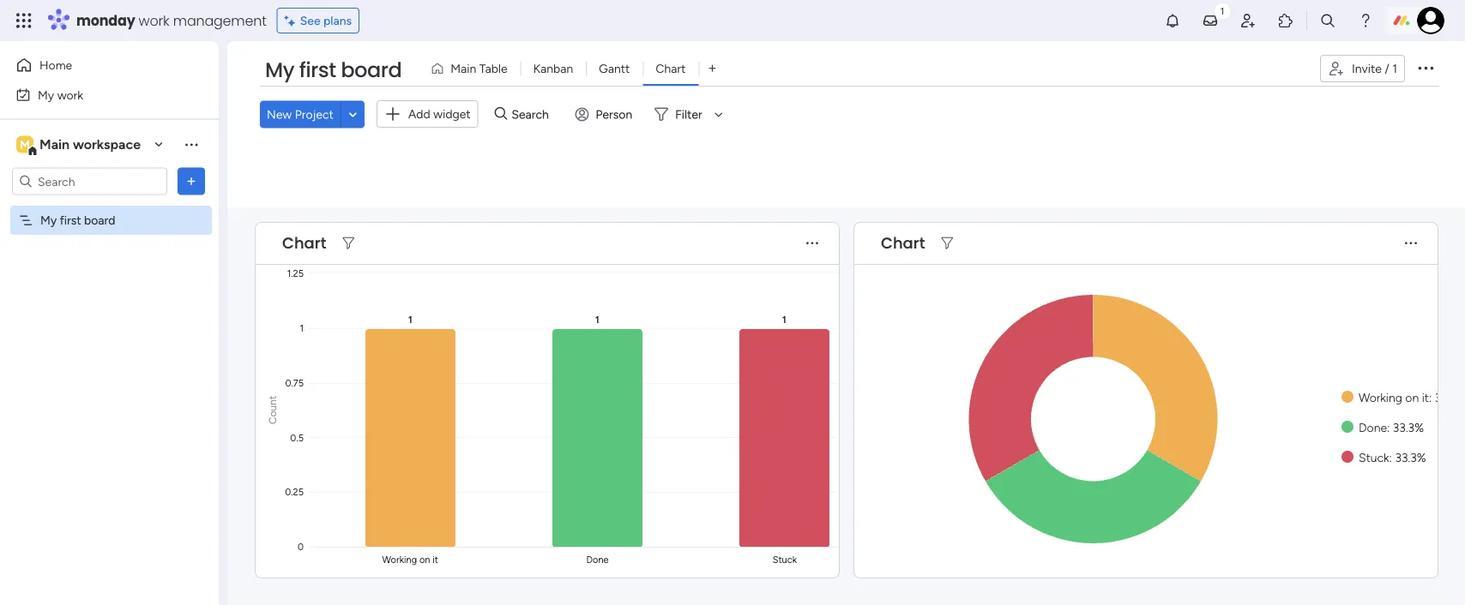 Task type: locate. For each thing, give the bounding box(es) containing it.
2 more dots image from the left
[[1406, 237, 1418, 249]]

home
[[39, 58, 72, 73]]

0 vertical spatial my
[[265, 56, 294, 85]]

invite
[[1352, 61, 1382, 76]]

1
[[1393, 61, 1398, 76]]

2 vertical spatial my
[[40, 213, 57, 228]]

table
[[479, 61, 508, 76]]

work for monday
[[139, 11, 170, 30]]

0 horizontal spatial first
[[60, 213, 81, 228]]

0 vertical spatial 33.3%
[[1435, 390, 1466, 405]]

first up the project
[[299, 56, 336, 85]]

2 horizontal spatial chart
[[881, 232, 925, 254]]

1 vertical spatial main
[[39, 136, 70, 153]]

/
[[1385, 61, 1390, 76]]

0 horizontal spatial chart
[[282, 232, 326, 254]]

first inside field
[[299, 56, 336, 85]]

m
[[20, 137, 30, 152]]

my first board inside list box
[[40, 213, 115, 228]]

first
[[299, 56, 336, 85], [60, 213, 81, 228]]

1 horizontal spatial my first board
[[265, 56, 402, 85]]

gantt button
[[586, 55, 643, 82]]

see plans button
[[277, 8, 360, 33]]

options image
[[1416, 57, 1436, 78], [183, 173, 200, 190]]

add
[[408, 107, 430, 121]]

my first board up the project
[[265, 56, 402, 85]]

v2 funnel image
[[942, 237, 953, 249]]

dapulse drag handle 3 image
[[266, 237, 273, 249]]

plans
[[324, 13, 352, 28]]

filter button
[[648, 101, 729, 128]]

search everything image
[[1320, 12, 1337, 29]]

main
[[451, 61, 476, 76], [39, 136, 70, 153]]

arrow down image
[[709, 104, 729, 125]]

main right workspace image
[[39, 136, 70, 153]]

done : 33.3%
[[1359, 420, 1424, 435]]

my down search in workspace field
[[40, 213, 57, 228]]

board inside my first board field
[[341, 56, 402, 85]]

chart left v2 funnel icon
[[881, 232, 925, 254]]

done
[[1359, 420, 1388, 435]]

main content
[[227, 208, 1466, 606]]

1 vertical spatial :
[[1388, 420, 1390, 435]]

my down home
[[38, 88, 54, 102]]

workspace options image
[[183, 136, 200, 153]]

1 more dots image from the left
[[807, 237, 819, 249]]

options image down workspace options icon
[[183, 173, 200, 190]]

invite / 1
[[1352, 61, 1398, 76]]

invite members image
[[1240, 12, 1257, 29]]

work inside button
[[57, 88, 83, 102]]

my inside my first board field
[[265, 56, 294, 85]]

my up the new
[[265, 56, 294, 85]]

1 vertical spatial my
[[38, 88, 54, 102]]

workspace image
[[16, 135, 33, 154]]

33.3% right it
[[1435, 390, 1466, 405]]

person
[[596, 107, 633, 122]]

0 vertical spatial work
[[139, 11, 170, 30]]

33.3% for stuck : 33.3%
[[1396, 450, 1427, 465]]

my inside my first board list box
[[40, 213, 57, 228]]

33.3%
[[1435, 390, 1466, 405], [1393, 420, 1424, 435], [1396, 450, 1427, 465]]

main content containing chart
[[227, 208, 1466, 606]]

: right the on
[[1429, 390, 1432, 405]]

my first board list box
[[0, 203, 219, 467]]

see
[[300, 13, 321, 28]]

0 horizontal spatial board
[[84, 213, 115, 228]]

add widget button
[[377, 100, 479, 128]]

john smith image
[[1418, 7, 1445, 34]]

first down search in workspace field
[[60, 213, 81, 228]]

kanban
[[533, 61, 573, 76]]

0 vertical spatial board
[[341, 56, 402, 85]]

0 vertical spatial main
[[451, 61, 476, 76]]

chart
[[656, 61, 686, 76], [282, 232, 326, 254], [881, 232, 925, 254]]

chart left add view icon
[[656, 61, 686, 76]]

1 horizontal spatial more dots image
[[1406, 237, 1418, 249]]

more dots image for v2 funnel icon
[[1406, 237, 1418, 249]]

1 horizontal spatial chart
[[656, 61, 686, 76]]

work for my
[[57, 88, 83, 102]]

1 vertical spatial my first board
[[40, 213, 115, 228]]

: down done : 33.3%
[[1390, 450, 1393, 465]]

33.3% for done : 33.3%
[[1393, 420, 1424, 435]]

my first board down search in workspace field
[[40, 213, 115, 228]]

angle down image
[[349, 108, 357, 121]]

person button
[[568, 101, 643, 128]]

my inside my work button
[[38, 88, 54, 102]]

33.3% down working on it : 33.3%
[[1393, 420, 1424, 435]]

work right 'monday'
[[139, 11, 170, 30]]

1 horizontal spatial board
[[341, 56, 402, 85]]

0 horizontal spatial my first board
[[40, 213, 115, 228]]

33.3% down done : 33.3%
[[1396, 450, 1427, 465]]

1 vertical spatial first
[[60, 213, 81, 228]]

add widget
[[408, 107, 471, 121]]

1 horizontal spatial first
[[299, 56, 336, 85]]

my first board inside field
[[265, 56, 402, 85]]

work
[[139, 11, 170, 30], [57, 88, 83, 102]]

work down home
[[57, 88, 83, 102]]

monday work management
[[76, 11, 267, 30]]

more dots image
[[807, 237, 819, 249], [1406, 237, 1418, 249]]

0 vertical spatial :
[[1429, 390, 1432, 405]]

0 vertical spatial options image
[[1416, 57, 1436, 78]]

option
[[0, 205, 219, 209]]

my
[[265, 56, 294, 85], [38, 88, 54, 102], [40, 213, 57, 228]]

stuck : 33.3%
[[1359, 450, 1427, 465]]

my first board
[[265, 56, 402, 85], [40, 213, 115, 228]]

working
[[1359, 390, 1403, 405]]

: up stuck : 33.3%
[[1388, 420, 1390, 435]]

board down search in workspace field
[[84, 213, 115, 228]]

chart button
[[643, 55, 699, 82]]

1 vertical spatial work
[[57, 88, 83, 102]]

2 vertical spatial 33.3%
[[1396, 450, 1427, 465]]

0 horizontal spatial main
[[39, 136, 70, 153]]

0 horizontal spatial more dots image
[[807, 237, 819, 249]]

1 vertical spatial 33.3%
[[1393, 420, 1424, 435]]

main inside workspace selection element
[[39, 136, 70, 153]]

1 vertical spatial board
[[84, 213, 115, 228]]

: for done : 33.3%
[[1388, 420, 1390, 435]]

:
[[1429, 390, 1432, 405], [1388, 420, 1390, 435], [1390, 450, 1393, 465]]

chart for v2 funnel image
[[282, 232, 326, 254]]

0 horizontal spatial options image
[[183, 173, 200, 190]]

board
[[341, 56, 402, 85], [84, 213, 115, 228]]

chart right dapulse drag handle 3 image
[[282, 232, 326, 254]]

see plans
[[300, 13, 352, 28]]

options image right 1
[[1416, 57, 1436, 78]]

0 vertical spatial my first board
[[265, 56, 402, 85]]

my work
[[38, 88, 83, 102]]

1 horizontal spatial main
[[451, 61, 476, 76]]

main inside button
[[451, 61, 476, 76]]

1 horizontal spatial work
[[139, 11, 170, 30]]

2 vertical spatial :
[[1390, 450, 1393, 465]]

board up angle down icon
[[341, 56, 402, 85]]

project
[[295, 107, 334, 122]]

0 vertical spatial first
[[299, 56, 336, 85]]

working on it : 33.3%
[[1359, 390, 1466, 405]]

main left table
[[451, 61, 476, 76]]

0 horizontal spatial work
[[57, 88, 83, 102]]



Task type: vqa. For each thing, say whether or not it's contained in the screenshot.
Value on the top right of the page
no



Task type: describe. For each thing, give the bounding box(es) containing it.
filter
[[675, 107, 703, 122]]

add view image
[[709, 62, 716, 75]]

apps image
[[1278, 12, 1295, 29]]

kanban button
[[521, 55, 586, 82]]

1 image
[[1215, 1, 1230, 20]]

board inside my first board list box
[[84, 213, 115, 228]]

main workspace
[[39, 136, 141, 153]]

stuck
[[1359, 450, 1390, 465]]

new project
[[267, 107, 334, 122]]

help image
[[1357, 12, 1375, 29]]

management
[[173, 11, 267, 30]]

main for main workspace
[[39, 136, 70, 153]]

widget
[[433, 107, 471, 121]]

my work button
[[10, 81, 184, 109]]

workspace
[[73, 136, 141, 153]]

1 horizontal spatial options image
[[1416, 57, 1436, 78]]

new
[[267, 107, 292, 122]]

workspace selection element
[[16, 134, 143, 157]]

v2 funnel image
[[343, 237, 354, 249]]

gantt
[[599, 61, 630, 76]]

inbox image
[[1202, 12, 1219, 29]]

main for main table
[[451, 61, 476, 76]]

select product image
[[15, 12, 33, 29]]

invite / 1 button
[[1321, 55, 1406, 82]]

first inside list box
[[60, 213, 81, 228]]

main table
[[451, 61, 508, 76]]

new project button
[[260, 101, 341, 128]]

v2 search image
[[495, 105, 507, 124]]

notifications image
[[1164, 12, 1182, 29]]

Search in workspace field
[[36, 172, 143, 191]]

it
[[1422, 390, 1429, 405]]

more dots image for v2 funnel image
[[807, 237, 819, 249]]

main table button
[[424, 55, 521, 82]]

on
[[1406, 390, 1419, 405]]

monday
[[76, 11, 135, 30]]

chart inside "button"
[[656, 61, 686, 76]]

My first board field
[[261, 56, 406, 85]]

chart for v2 funnel icon
[[881, 232, 925, 254]]

Search field
[[507, 102, 559, 126]]

: for stuck : 33.3%
[[1390, 450, 1393, 465]]

1 vertical spatial options image
[[183, 173, 200, 190]]

home button
[[10, 51, 184, 79]]



